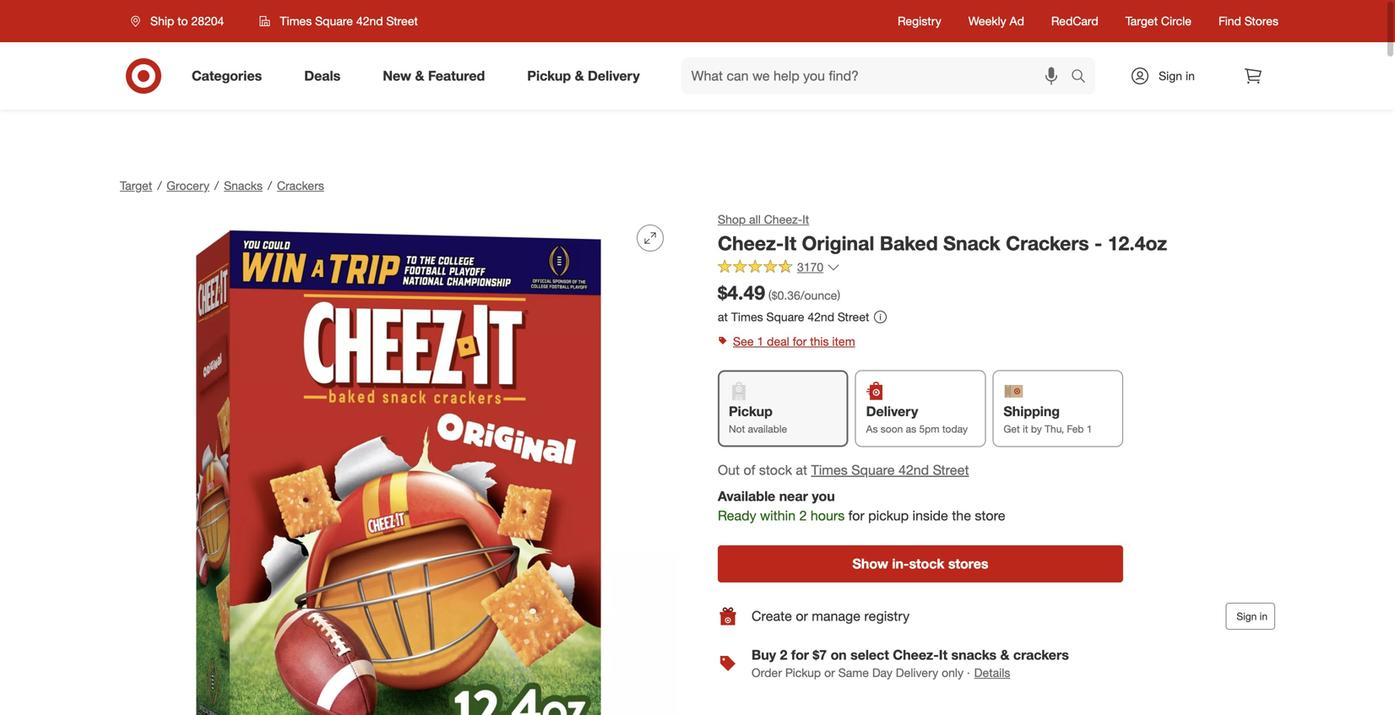 Task type: describe. For each thing, give the bounding box(es) containing it.
times inside dropdown button
[[280, 14, 312, 28]]

new & featured
[[383, 68, 485, 84]]

3170
[[797, 260, 823, 275]]

featured
[[428, 68, 485, 84]]

12.4oz
[[1108, 231, 1167, 255]]

weekly
[[968, 14, 1006, 28]]

redcard
[[1051, 14, 1098, 28]]

grocery link
[[167, 178, 209, 193]]

in-
[[892, 556, 909, 572]]

shop
[[718, 212, 746, 227]]

for inside buy 2 for $7 on select cheez-it snacks & crackers order pickup or same day delivery only ∙ details
[[791, 647, 809, 663]]

0 horizontal spatial sign in
[[1159, 68, 1195, 83]]

search
[[1063, 69, 1104, 86]]

circle
[[1161, 14, 1191, 28]]

2 inside buy 2 for $7 on select cheez-it snacks & crackers order pickup or same day delivery only ∙ details
[[780, 647, 787, 663]]

select
[[850, 647, 889, 663]]

categories
[[192, 68, 262, 84]]

sign inside button
[[1237, 610, 1257, 623]]

3170 link
[[718, 259, 840, 278]]

or inside buy 2 for $7 on select cheez-it snacks & crackers order pickup or same day delivery only ∙ details
[[824, 666, 835, 680]]

sign in link
[[1116, 57, 1221, 95]]

day
[[872, 666, 893, 680]]

as
[[866, 423, 878, 435]]

find
[[1219, 14, 1241, 28]]

it
[[1023, 423, 1028, 435]]

deals
[[304, 68, 341, 84]]

1 vertical spatial at
[[796, 462, 807, 478]]

1 horizontal spatial it
[[802, 212, 809, 227]]

pickup not available
[[729, 403, 787, 435]]

new & featured link
[[368, 57, 506, 95]]

available near you ready within 2 hours for pickup inside the store
[[718, 488, 1005, 524]]

cheez- inside buy 2 for $7 on select cheez-it snacks & crackers order pickup or same day delivery only ∙ details
[[893, 647, 939, 663]]

within
[[760, 507, 796, 524]]

you
[[812, 488, 835, 504]]

crackers link
[[277, 178, 324, 193]]

by
[[1031, 423, 1042, 435]]

$4.49 ( $0.36 /ounce )
[[718, 281, 840, 305]]

pickup for &
[[527, 68, 571, 84]]

all
[[749, 212, 761, 227]]

0 vertical spatial in
[[1186, 68, 1195, 83]]

get
[[1003, 423, 1020, 435]]

sign in button
[[1226, 603, 1275, 630]]

snack
[[943, 231, 1000, 255]]

ship
[[150, 14, 174, 28]]

2 horizontal spatial street
[[933, 462, 969, 478]]

pickup
[[868, 507, 909, 524]]

$4.49
[[718, 281, 765, 305]]

weekly ad
[[968, 14, 1024, 28]]

∙
[[967, 666, 970, 680]]

)
[[837, 288, 840, 303]]

0 horizontal spatial or
[[796, 608, 808, 625]]

times square 42nd street button
[[249, 6, 429, 36]]

grocery
[[167, 178, 209, 193]]

registry link
[[898, 13, 941, 30]]

at times square 42nd street
[[718, 310, 869, 324]]

store
[[975, 507, 1005, 524]]

& for new
[[415, 68, 424, 84]]

show in-stock stores
[[852, 556, 988, 572]]

deals link
[[290, 57, 362, 95]]

delivery inside buy 2 for $7 on select cheez-it snacks & crackers order pickup or same day delivery only ∙ details
[[896, 666, 938, 680]]

& inside buy 2 for $7 on select cheez-it snacks & crackers order pickup or same day delivery only ∙ details
[[1000, 647, 1010, 663]]

42nd inside dropdown button
[[356, 14, 383, 28]]

as
[[906, 423, 916, 435]]

-
[[1094, 231, 1102, 255]]

the
[[952, 507, 971, 524]]

sign in inside button
[[1237, 610, 1268, 623]]

snacks
[[951, 647, 997, 663]]

$0.36
[[772, 288, 800, 303]]

snacks
[[224, 178, 263, 193]]

order
[[752, 666, 782, 680]]

weekly ad link
[[968, 13, 1024, 30]]

out
[[718, 462, 740, 478]]

registry
[[864, 608, 910, 625]]

shipping
[[1003, 403, 1060, 420]]

crackers
[[1013, 647, 1069, 663]]

soon
[[881, 423, 903, 435]]

find stores link
[[1219, 13, 1278, 30]]

target circle
[[1125, 14, 1191, 28]]

target link
[[120, 178, 152, 193]]

pickup & delivery
[[527, 68, 640, 84]]

1 horizontal spatial square
[[766, 310, 804, 324]]

/ounce
[[800, 288, 837, 303]]

ship to 28204
[[150, 14, 224, 28]]

not
[[729, 423, 745, 435]]

hours
[[811, 507, 845, 524]]

pickup for not
[[729, 403, 773, 420]]

0 horizontal spatial crackers
[[277, 178, 324, 193]]



Task type: locate. For each thing, give the bounding box(es) containing it.
sign in
[[1159, 68, 1195, 83], [1237, 610, 1268, 623]]

square up deals link
[[315, 14, 353, 28]]

0 horizontal spatial it
[[784, 231, 796, 255]]

1 vertical spatial crackers
[[1006, 231, 1089, 255]]

1 horizontal spatial 2
[[799, 507, 807, 524]]

0 vertical spatial 1
[[757, 334, 764, 349]]

1 vertical spatial delivery
[[866, 403, 918, 420]]

street
[[386, 14, 418, 28], [838, 310, 869, 324], [933, 462, 969, 478]]

2 vertical spatial square
[[851, 462, 895, 478]]

0 horizontal spatial sign
[[1159, 68, 1182, 83]]

1 horizontal spatial sign
[[1237, 610, 1257, 623]]

2 down near
[[799, 507, 807, 524]]

crackers inside the shop all cheez-it cheez-it original baked snack crackers - 12.4oz
[[1006, 231, 1089, 255]]

0 vertical spatial times
[[280, 14, 312, 28]]

1 horizontal spatial 42nd
[[808, 310, 834, 324]]

0 vertical spatial sign in
[[1159, 68, 1195, 83]]

0 horizontal spatial pickup
[[527, 68, 571, 84]]

create or manage registry
[[752, 608, 910, 625]]

0 horizontal spatial target
[[120, 178, 152, 193]]

it up only
[[939, 647, 948, 663]]

1 horizontal spatial times
[[731, 310, 763, 324]]

2 vertical spatial delivery
[[896, 666, 938, 680]]

pickup
[[527, 68, 571, 84], [729, 403, 773, 420], [785, 666, 821, 680]]

stores
[[1244, 14, 1278, 28]]

in
[[1186, 68, 1195, 83], [1260, 610, 1268, 623]]

show in-stock stores button
[[718, 546, 1123, 583]]

delivery as soon as 5pm today
[[866, 403, 968, 435]]

& inside pickup & delivery link
[[575, 68, 584, 84]]

2 horizontal spatial it
[[939, 647, 948, 663]]

street down the )
[[838, 310, 869, 324]]

today
[[942, 423, 968, 435]]

2 vertical spatial times
[[811, 462, 848, 478]]

2 right buy on the right bottom
[[780, 647, 787, 663]]

same
[[838, 666, 869, 680]]

buy 2 for $7 on select cheez-it snacks & crackers order pickup or same day delivery only ∙ details
[[752, 647, 1069, 680]]

1 right feb
[[1087, 423, 1092, 435]]

5pm
[[919, 423, 939, 435]]

2 vertical spatial street
[[933, 462, 969, 478]]

for right hours
[[848, 507, 864, 524]]

& for pickup
[[575, 68, 584, 84]]

inside
[[912, 507, 948, 524]]

see 1 deal for this item link
[[718, 330, 1275, 353]]

times square 42nd street button
[[811, 461, 969, 480]]

0 vertical spatial at
[[718, 310, 728, 324]]

0 vertical spatial pickup
[[527, 68, 571, 84]]

2 horizontal spatial times
[[811, 462, 848, 478]]

1 vertical spatial 1
[[1087, 423, 1092, 435]]

0 vertical spatial target
[[1125, 14, 1158, 28]]

1 horizontal spatial pickup
[[729, 403, 773, 420]]

show
[[852, 556, 888, 572]]

on
[[831, 647, 847, 663]]

target left grocery link
[[120, 178, 152, 193]]

1 horizontal spatial crackers
[[1006, 231, 1089, 255]]

ship to 28204 button
[[120, 6, 242, 36]]

1 vertical spatial times
[[731, 310, 763, 324]]

square up the available near you ready within 2 hours for pickup inside the store
[[851, 462, 895, 478]]

42nd down /ounce
[[808, 310, 834, 324]]

2 vertical spatial 42nd
[[898, 462, 929, 478]]

0 vertical spatial sign
[[1159, 68, 1182, 83]]

sign
[[1159, 68, 1182, 83], [1237, 610, 1257, 623]]

target left circle
[[1125, 14, 1158, 28]]

0 vertical spatial street
[[386, 14, 418, 28]]

of
[[744, 462, 755, 478]]

2 horizontal spatial &
[[1000, 647, 1010, 663]]

find stores
[[1219, 14, 1278, 28]]

it inside buy 2 for $7 on select cheez-it snacks & crackers order pickup or same day delivery only ∙ details
[[939, 647, 948, 663]]

see 1 deal for this item
[[733, 334, 855, 349]]

redcard link
[[1051, 13, 1098, 30]]

details
[[974, 666, 1010, 680]]

times square 42nd street
[[280, 14, 418, 28]]

0 vertical spatial square
[[315, 14, 353, 28]]

buy
[[752, 647, 776, 663]]

categories link
[[177, 57, 283, 95]]

2 vertical spatial pickup
[[785, 666, 821, 680]]

0 horizontal spatial at
[[718, 310, 728, 324]]

times up deals
[[280, 14, 312, 28]]

target for target circle
[[1125, 14, 1158, 28]]

or right create
[[796, 608, 808, 625]]

crackers right the snacks link on the left top of page
[[277, 178, 324, 193]]

0 horizontal spatial &
[[415, 68, 424, 84]]

&
[[415, 68, 424, 84], [575, 68, 584, 84], [1000, 647, 1010, 663]]

deal
[[767, 334, 789, 349]]

pickup & delivery link
[[513, 57, 661, 95]]

ad
[[1010, 14, 1024, 28]]

cheez-
[[764, 212, 802, 227], [718, 231, 784, 255], [893, 647, 939, 663]]

shop all cheez-it cheez-it original baked snack crackers - 12.4oz
[[718, 212, 1167, 255]]

create
[[752, 608, 792, 625]]

1 inside the shipping get it by thu, feb 1
[[1087, 423, 1092, 435]]

0 vertical spatial or
[[796, 608, 808, 625]]

target
[[1125, 14, 1158, 28], [120, 178, 152, 193]]

1 horizontal spatial &
[[575, 68, 584, 84]]

0 vertical spatial delivery
[[588, 68, 640, 84]]

pickup inside buy 2 for $7 on select cheez-it snacks & crackers order pickup or same day delivery only ∙ details
[[785, 666, 821, 680]]

0 vertical spatial cheez-
[[764, 212, 802, 227]]

1 vertical spatial stock
[[909, 556, 944, 572]]

1 vertical spatial target
[[120, 178, 152, 193]]

target for target link
[[120, 178, 152, 193]]

near
[[779, 488, 808, 504]]

What can we help you find? suggestions appear below search field
[[681, 57, 1075, 95]]

for left $7
[[791, 647, 809, 663]]

to
[[177, 14, 188, 28]]

1 vertical spatial street
[[838, 310, 869, 324]]

for left this
[[793, 334, 807, 349]]

1 horizontal spatial sign in
[[1237, 610, 1268, 623]]

buy 2 for $7 on select cheez-it snacks & crackers link
[[752, 647, 1069, 663]]

at down $4.49
[[718, 310, 728, 324]]

original
[[802, 231, 874, 255]]

stock inside 'show in-stock stores' button
[[909, 556, 944, 572]]

1 horizontal spatial target
[[1125, 14, 1158, 28]]

cheez- down all
[[718, 231, 784, 255]]

0 vertical spatial for
[[793, 334, 807, 349]]

cheez- right 'select'
[[893, 647, 939, 663]]

0 horizontal spatial 42nd
[[356, 14, 383, 28]]

1 horizontal spatial stock
[[909, 556, 944, 572]]

thu,
[[1045, 423, 1064, 435]]

target circle link
[[1125, 13, 1191, 30]]

0 horizontal spatial square
[[315, 14, 353, 28]]

42nd up "new"
[[356, 14, 383, 28]]

1
[[757, 334, 764, 349], [1087, 423, 1092, 435]]

times up see
[[731, 310, 763, 324]]

2 horizontal spatial square
[[851, 462, 895, 478]]

delivery inside delivery as soon as 5pm today
[[866, 403, 918, 420]]

stock for in-
[[909, 556, 944, 572]]

it
[[802, 212, 809, 227], [784, 231, 796, 255], [939, 647, 948, 663]]

0 vertical spatial 2
[[799, 507, 807, 524]]

or
[[796, 608, 808, 625], [824, 666, 835, 680]]

0 horizontal spatial stock
[[759, 462, 792, 478]]

search button
[[1063, 57, 1104, 98]]

42nd down as
[[898, 462, 929, 478]]

out of stock at times square 42nd street
[[718, 462, 969, 478]]

& inside "new & featured" link
[[415, 68, 424, 84]]

it up 3170 link
[[784, 231, 796, 255]]

stock right of
[[759, 462, 792, 478]]

snacks link
[[224, 178, 263, 193]]

2
[[799, 507, 807, 524], [780, 647, 787, 663]]

square inside dropdown button
[[315, 14, 353, 28]]

baked
[[880, 231, 938, 255]]

times
[[280, 14, 312, 28], [731, 310, 763, 324], [811, 462, 848, 478]]

stock left stores
[[909, 556, 944, 572]]

1 vertical spatial for
[[848, 507, 864, 524]]

at up near
[[796, 462, 807, 478]]

2 horizontal spatial pickup
[[785, 666, 821, 680]]

ready
[[718, 507, 756, 524]]

or down on
[[824, 666, 835, 680]]

cheez-it original baked snack crackers - 12.4oz, 1 of 15 image
[[120, 211, 677, 715]]

0 vertical spatial it
[[802, 212, 809, 227]]

2 horizontal spatial 42nd
[[898, 462, 929, 478]]

stock for of
[[759, 462, 792, 478]]

0 horizontal spatial 2
[[780, 647, 787, 663]]

1 horizontal spatial at
[[796, 462, 807, 478]]

1 vertical spatial 42nd
[[808, 310, 834, 324]]

1 vertical spatial it
[[784, 231, 796, 255]]

0 horizontal spatial in
[[1186, 68, 1195, 83]]

1 vertical spatial in
[[1260, 610, 1268, 623]]

2 vertical spatial it
[[939, 647, 948, 663]]

in inside button
[[1260, 610, 1268, 623]]

0 vertical spatial 42nd
[[356, 14, 383, 28]]

cheez- right all
[[764, 212, 802, 227]]

1 vertical spatial pickup
[[729, 403, 773, 420]]

1 vertical spatial sign in
[[1237, 610, 1268, 623]]

available
[[748, 423, 787, 435]]

0 horizontal spatial times
[[280, 14, 312, 28]]

available
[[718, 488, 775, 504]]

1 vertical spatial cheez-
[[718, 231, 784, 255]]

0 vertical spatial crackers
[[277, 178, 324, 193]]

1 vertical spatial or
[[824, 666, 835, 680]]

times up "you"
[[811, 462, 848, 478]]

28204
[[191, 14, 224, 28]]

for inside the available near you ready within 2 hours for pickup inside the store
[[848, 507, 864, 524]]

1 vertical spatial 2
[[780, 647, 787, 663]]

2 vertical spatial cheez-
[[893, 647, 939, 663]]

1 horizontal spatial in
[[1260, 610, 1268, 623]]

pickup inside pickup not available
[[729, 403, 773, 420]]

crackers left -
[[1006, 231, 1089, 255]]

1 vertical spatial sign
[[1237, 610, 1257, 623]]

1 horizontal spatial or
[[824, 666, 835, 680]]

1 horizontal spatial 1
[[1087, 423, 1092, 435]]

1 vertical spatial square
[[766, 310, 804, 324]]

1 horizontal spatial street
[[838, 310, 869, 324]]

it up original at right top
[[802, 212, 809, 227]]

manage
[[812, 608, 860, 625]]

2 vertical spatial for
[[791, 647, 809, 663]]

0 horizontal spatial street
[[386, 14, 418, 28]]

registry
[[898, 14, 941, 28]]

0 horizontal spatial 1
[[757, 334, 764, 349]]

street inside dropdown button
[[386, 14, 418, 28]]

only
[[942, 666, 964, 680]]

for
[[793, 334, 807, 349], [848, 507, 864, 524], [791, 647, 809, 663]]

2 inside the available near you ready within 2 hours for pickup inside the store
[[799, 507, 807, 524]]

square down $0.36
[[766, 310, 804, 324]]

street up "new"
[[386, 14, 418, 28]]

street down today
[[933, 462, 969, 478]]

stores
[[948, 556, 988, 572]]

0 vertical spatial stock
[[759, 462, 792, 478]]

1 right see
[[757, 334, 764, 349]]



Task type: vqa. For each thing, say whether or not it's contained in the screenshot.
portable
no



